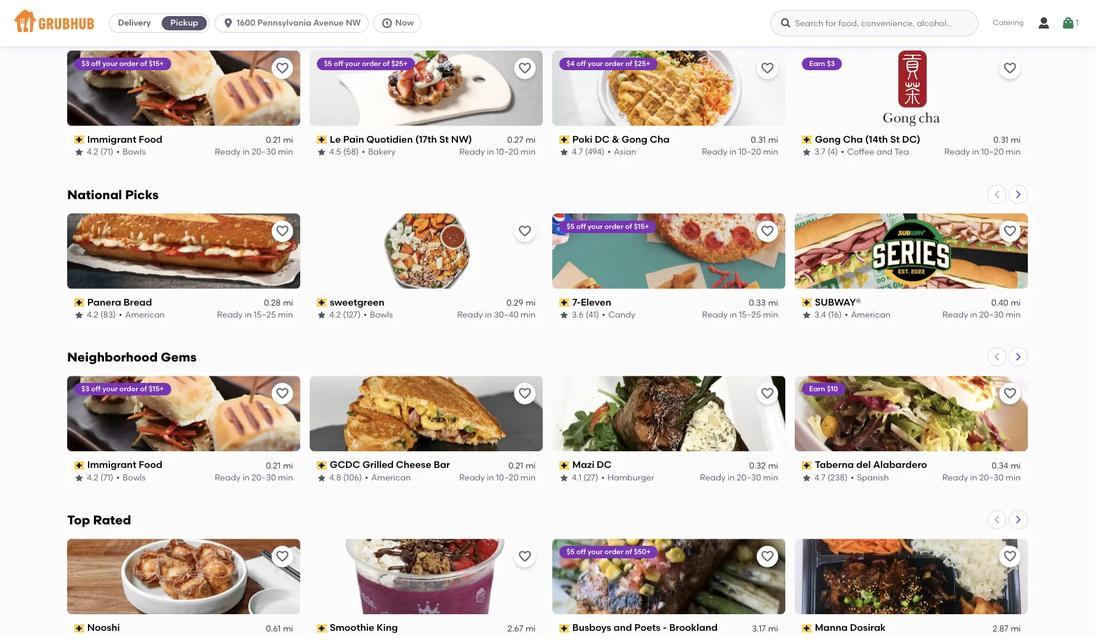 Task type: vqa. For each thing, say whether or not it's contained in the screenshot.
4.2 (127)
yes



Task type: locate. For each thing, give the bounding box(es) containing it.
(14th
[[866, 134, 888, 145]]

star icon image left '4.8'
[[317, 474, 327, 483]]

american down subway®
[[851, 310, 891, 320]]

star icon image left 4.7 (238)
[[802, 474, 812, 483]]

$3 off your order of $15+ down delicious deals
[[81, 59, 164, 68]]

1 vertical spatial food
[[139, 459, 162, 471]]

gong up asian
[[622, 134, 648, 145]]

1 vertical spatial $3 off your order of $15+
[[81, 385, 164, 393]]

• right "(238)"
[[851, 473, 854, 483]]

• right (58)
[[362, 147, 365, 157]]

of for busboys and poets - brookland logo
[[625, 548, 632, 556]]

0.31 mi
[[751, 135, 779, 145], [994, 135, 1021, 145]]

1 (71) from the top
[[100, 147, 113, 157]]

american for panera bread
[[125, 310, 165, 320]]

4.2 (71) up top rated
[[87, 473, 113, 483]]

0 vertical spatial food
[[139, 134, 162, 145]]

save this restaurant image for the gcdc grilled cheese bar logo
[[518, 387, 532, 401]]

and
[[877, 147, 893, 157], [614, 622, 632, 634]]

nw)
[[451, 134, 472, 145]]

save this restaurant image for panera bread logo
[[275, 224, 290, 238]]

1 earn from the top
[[810, 59, 826, 68]]

pickup
[[170, 18, 198, 28]]

• american down subway®
[[845, 310, 891, 320]]

$5 for rated
[[567, 548, 575, 556]]

• bowls down sweetgreen
[[364, 310, 393, 320]]

$3 off your order of $15+ down neighborhood gems on the bottom of the page
[[81, 385, 164, 393]]

1 horizontal spatial $25+
[[634, 59, 651, 68]]

svg image
[[1062, 16, 1076, 30], [781, 17, 792, 29]]

2 st from the left
[[891, 134, 900, 145]]

1 vertical spatial dc
[[597, 459, 612, 471]]

in
[[243, 147, 250, 157], [487, 147, 494, 157], [730, 147, 737, 157], [972, 147, 980, 157], [245, 310, 252, 320], [485, 310, 492, 320], [730, 310, 737, 320], [971, 310, 978, 320], [243, 473, 250, 483], [487, 473, 494, 483], [728, 473, 735, 483], [971, 473, 978, 483]]

0 horizontal spatial 0.31
[[751, 135, 766, 145]]

1 horizontal spatial gong
[[815, 134, 841, 145]]

and down (14th
[[877, 147, 893, 157]]

15–25 down 0.28
[[254, 310, 276, 320]]

• coffee and tea
[[841, 147, 909, 157]]

immigrant food
[[87, 134, 162, 145], [87, 459, 162, 471]]

• american for panera bread
[[119, 310, 165, 320]]

1 horizontal spatial 0.31 mi
[[994, 135, 1021, 145]]

• american down bread
[[119, 310, 165, 320]]

your
[[102, 59, 118, 68], [345, 59, 360, 68], [588, 59, 603, 68], [588, 222, 603, 231], [102, 385, 118, 393], [588, 548, 603, 556]]

1 $25+ from the left
[[391, 59, 408, 68]]

min for poki dc & gong cha logo
[[763, 147, 779, 157]]

4.2 left (83)
[[87, 310, 98, 320]]

smoothie
[[330, 622, 375, 634]]

spanish
[[857, 473, 889, 483]]

$15+ for gems
[[149, 385, 164, 393]]

0 horizontal spatial cha
[[650, 134, 670, 145]]

$50+
[[634, 548, 651, 556]]

1 caret right icon image from the top
[[1014, 27, 1024, 36]]

save this restaurant image
[[275, 61, 290, 75], [761, 61, 775, 75], [1003, 61, 1018, 75], [518, 224, 532, 238], [761, 224, 775, 238], [275, 387, 290, 401], [761, 387, 775, 401], [518, 550, 532, 564], [761, 550, 775, 564], [1003, 550, 1018, 564]]

• right (127)
[[364, 310, 367, 320]]

bowls down sweetgreen
[[370, 310, 393, 320]]

1 food from the top
[[139, 134, 162, 145]]

tea
[[895, 147, 909, 157]]

• spanish
[[851, 473, 889, 483]]

immigrant up rated
[[87, 459, 136, 471]]

2 4.2 (71) from the top
[[87, 473, 113, 483]]

1 $3 off your order of $15+ from the top
[[81, 59, 164, 68]]

nooshi logo image
[[67, 539, 300, 615]]

4.2 (71) for delicious
[[87, 147, 113, 157]]

of for 7-eleven logo
[[625, 222, 632, 231]]

0 horizontal spatial ready in 15–25 min
[[217, 310, 293, 320]]

gong cha (14th st dc)
[[815, 134, 921, 145]]

4.2 (71) up national
[[87, 147, 113, 157]]

star icon image left 3.6
[[560, 311, 569, 320]]

american down bread
[[125, 310, 165, 320]]

ready in 20–30 min for immigrant food logo related to delicious deals
[[215, 147, 293, 157]]

4.5
[[330, 147, 341, 157]]

subscription pass image left "poki"
[[560, 136, 570, 144]]

0 vertical spatial dc
[[595, 134, 610, 145]]

0 vertical spatial immigrant food logo image
[[67, 50, 300, 126]]

star icon image left '4.1'
[[560, 474, 569, 483]]

taberna del alabardero logo image
[[795, 376, 1028, 452]]

min for the gcdc grilled cheese bar logo
[[521, 473, 536, 483]]

• american down gcdc grilled cheese bar
[[365, 473, 411, 483]]

2 immigrant food logo image from the top
[[67, 376, 300, 452]]

(494)
[[585, 147, 605, 157]]

star icon image up national
[[74, 148, 84, 157]]

st left nw)
[[439, 134, 449, 145]]

food
[[139, 134, 162, 145], [139, 459, 162, 471]]

caret right icon image for top rated
[[1014, 515, 1024, 525]]

ready in 15–25 min for panera bread
[[217, 310, 293, 320]]

4.2 (71)
[[87, 147, 113, 157], [87, 473, 113, 483]]

ready in 15–25 min down 0.28
[[217, 310, 293, 320]]

• bakery
[[362, 147, 396, 157]]

gems
[[161, 350, 197, 365]]

dc left & on the top right of page
[[595, 134, 610, 145]]

caret left icon image for rated
[[993, 515, 1002, 525]]

star icon image left 4.2 (127)
[[317, 311, 327, 320]]

1 horizontal spatial cha
[[843, 134, 863, 145]]

top
[[67, 513, 90, 528]]

1 horizontal spatial ready in 15–25 min
[[702, 310, 779, 320]]

0.32
[[750, 461, 766, 471]]

• bowls up rated
[[116, 473, 146, 483]]

0.29
[[507, 298, 524, 308]]

• up the "national picks"
[[116, 147, 120, 157]]

1 vertical spatial 4.7
[[815, 473, 826, 483]]

manna dosirak logo image
[[795, 539, 1028, 615]]

2 caret left icon image from the top
[[993, 189, 1002, 199]]

$3 off your order of $15+
[[81, 59, 164, 68], [81, 385, 164, 393]]

4.2
[[87, 147, 98, 157], [87, 310, 98, 320], [330, 310, 341, 320], [87, 473, 98, 483]]

2 $25+ from the left
[[634, 59, 651, 68]]

1 4.2 (71) from the top
[[87, 147, 113, 157]]

star icon image
[[74, 148, 84, 157], [317, 148, 327, 157], [560, 148, 569, 157], [802, 148, 812, 157], [74, 311, 84, 320], [317, 311, 327, 320], [560, 311, 569, 320], [802, 311, 812, 320], [74, 474, 84, 483], [317, 474, 327, 483], [560, 474, 569, 483], [802, 474, 812, 483]]

(71) up the "national picks"
[[100, 147, 113, 157]]

2 vertical spatial bowls
[[123, 473, 146, 483]]

your for immigrant food logo for neighborhood gems
[[102, 385, 118, 393]]

$3 for delicious deals
[[81, 59, 90, 68]]

2 immigrant food from the top
[[87, 459, 162, 471]]

subscription pass image for poki dc & gong cha
[[560, 136, 570, 144]]

2 horizontal spatial • american
[[845, 310, 891, 320]]

star icon image for gong cha (14th st dc) logo
[[802, 148, 812, 157]]

1 vertical spatial immigrant food logo image
[[67, 376, 300, 452]]

0 vertical spatial (71)
[[100, 147, 113, 157]]

bowls for deals
[[123, 147, 146, 157]]

svg image inside 1600 pennsylvania avenue nw button
[[223, 17, 234, 29]]

• up rated
[[116, 473, 120, 483]]

1 0.31 from the left
[[751, 135, 766, 145]]

• bowls
[[116, 147, 146, 157], [364, 310, 393, 320], [116, 473, 146, 483]]

2 horizontal spatial american
[[851, 310, 891, 320]]

1 caret left icon image from the top
[[993, 27, 1002, 36]]

subscription pass image left mazi
[[560, 461, 570, 470]]

0 horizontal spatial svg image
[[223, 17, 234, 29]]

3.6
[[572, 310, 584, 320]]

gcdc grilled cheese bar logo image
[[310, 376, 543, 452]]

rated
[[93, 513, 131, 528]]

2 0.31 from the left
[[994, 135, 1009, 145]]

1 0.31 mi from the left
[[751, 135, 779, 145]]

0 vertical spatial bowls
[[123, 147, 146, 157]]

4.2 up national
[[87, 147, 98, 157]]

0 vertical spatial 4.7
[[572, 147, 583, 157]]

dc
[[595, 134, 610, 145], [597, 459, 612, 471]]

• american for subway®
[[845, 310, 891, 320]]

alabardero
[[874, 459, 928, 471]]

smoothie king logo image
[[310, 539, 543, 615]]

your for poki dc & gong cha logo
[[588, 59, 603, 68]]

star icon image left the '4.5'
[[317, 148, 327, 157]]

3.7 (4)
[[815, 147, 838, 157]]

ready in 20–30 min
[[215, 147, 293, 157], [943, 310, 1021, 320], [215, 473, 293, 483], [700, 473, 779, 483], [943, 473, 1021, 483]]

1 vertical spatial 4.2 (71)
[[87, 473, 113, 483]]

subscription pass image for subway®
[[802, 298, 813, 307]]

dc)
[[903, 134, 921, 145]]

• for star icon corresponding to "subway® logo"
[[845, 310, 848, 320]]

le pain quotidien (17th st nw) logo image
[[310, 50, 543, 126]]

4.2 up top rated
[[87, 473, 98, 483]]

min
[[278, 147, 293, 157], [521, 147, 536, 157], [763, 147, 779, 157], [1006, 147, 1021, 157], [278, 310, 293, 320], [521, 310, 536, 320], [763, 310, 779, 320], [1006, 310, 1021, 320], [278, 473, 293, 483], [521, 473, 536, 483], [763, 473, 779, 483], [1006, 473, 1021, 483]]

dc up the (27)
[[597, 459, 612, 471]]

caret left icon image for deals
[[993, 27, 1002, 36]]

2 (71) from the top
[[100, 473, 113, 483]]

subscription pass image left 7-
[[560, 298, 570, 307]]

0 horizontal spatial svg image
[[781, 17, 792, 29]]

1 horizontal spatial 4.7
[[815, 473, 826, 483]]

2 earn from the top
[[810, 385, 826, 393]]

mi for poki dc & gong cha logo
[[769, 135, 779, 145]]

• right (16) at right
[[845, 310, 848, 320]]

panera bread logo image
[[67, 213, 300, 289]]

subscription pass image for 7-eleven
[[560, 298, 570, 307]]

1 horizontal spatial svg image
[[1062, 16, 1076, 30]]

1 horizontal spatial svg image
[[381, 17, 393, 29]]

2 vertical spatial • bowls
[[116, 473, 146, 483]]

1
[[1076, 18, 1079, 28]]

1 vertical spatial • bowls
[[364, 310, 393, 320]]

bar
[[434, 459, 450, 471]]

busboys and poets - brookland logo image
[[553, 539, 786, 615]]

0 horizontal spatial 0.31 mi
[[751, 135, 779, 145]]

1 vertical spatial (71)
[[100, 473, 113, 483]]

1 vertical spatial earn
[[810, 385, 826, 393]]

1 15–25 from the left
[[254, 310, 276, 320]]

svg image left "now"
[[381, 17, 393, 29]]

st up the tea
[[891, 134, 900, 145]]

• american
[[119, 310, 165, 320], [845, 310, 891, 320], [365, 473, 411, 483]]

0 vertical spatial 4.2 (71)
[[87, 147, 113, 157]]

0 vertical spatial $15+
[[149, 59, 164, 68]]

20–30 for mazi dc logo
[[737, 473, 761, 483]]

2 ready in 15–25 min from the left
[[702, 310, 779, 320]]

1 immigrant from the top
[[87, 134, 136, 145]]

2 vertical spatial $5
[[567, 548, 575, 556]]

min for 7-eleven logo
[[763, 310, 779, 320]]

1600
[[237, 18, 256, 28]]

svg image inside now "button"
[[381, 17, 393, 29]]

food for deals
[[139, 134, 162, 145]]

immigrant food up rated
[[87, 459, 162, 471]]

star icon image for taberna del alabardero logo on the right of page
[[802, 474, 812, 483]]

1 vertical spatial immigrant
[[87, 459, 136, 471]]

1 horizontal spatial american
[[371, 473, 411, 483]]

(41)
[[586, 310, 599, 320]]

7-eleven logo image
[[553, 213, 786, 289]]

star icon image left 3.4
[[802, 311, 812, 320]]

20–30 for immigrant food logo for neighborhood gems
[[252, 473, 276, 483]]

$5 for picks
[[567, 222, 575, 231]]

15–25 for panera bread
[[254, 310, 276, 320]]

• for star icon corresponding to poki dc & gong cha logo
[[608, 147, 611, 157]]

st
[[439, 134, 449, 145], [891, 134, 900, 145]]

immigrant up the "national picks"
[[87, 134, 136, 145]]

4 caret left icon image from the top
[[993, 515, 1002, 525]]

ready for gong cha (14th st dc) logo
[[945, 147, 970, 157]]

3.17
[[752, 624, 766, 634]]

off for immigrant food logo for neighborhood gems
[[91, 385, 101, 393]]

1 horizontal spatial 0.31
[[994, 135, 1009, 145]]

1 horizontal spatial and
[[877, 147, 893, 157]]

4.7 for poki dc & gong cha
[[572, 147, 583, 157]]

ready for mazi dc logo
[[700, 473, 726, 483]]

3 caret right icon image from the top
[[1014, 352, 1024, 362]]

3 caret left icon image from the top
[[993, 352, 1002, 362]]

0.28
[[264, 298, 281, 308]]

(238)
[[828, 473, 848, 483]]

subway®
[[815, 297, 861, 308]]

in for 7-eleven logo
[[730, 310, 737, 320]]

min for immigrant food logo for neighborhood gems
[[278, 473, 293, 483]]

subscription pass image
[[560, 136, 570, 144], [74, 298, 85, 307], [317, 298, 328, 307], [560, 298, 570, 307], [802, 298, 813, 307], [317, 461, 328, 470], [560, 461, 570, 470]]

1 vertical spatial $5
[[567, 222, 575, 231]]

subscription pass image left subway®
[[802, 298, 813, 307]]

0.27
[[508, 135, 524, 145]]

(106)
[[343, 473, 362, 483]]

2 15–25 from the left
[[739, 310, 761, 320]]

0 vertical spatial • bowls
[[116, 147, 146, 157]]

immigrant food up the "national picks"
[[87, 134, 162, 145]]

subscription pass image left sweetgreen
[[317, 298, 328, 307]]

immigrant food for delicious
[[87, 134, 162, 145]]

2.67 mi
[[508, 624, 536, 634]]

4.1
[[572, 473, 582, 483]]

dc for delicious deals
[[595, 134, 610, 145]]

0 vertical spatial immigrant
[[87, 134, 136, 145]]

2 food from the top
[[139, 459, 162, 471]]

4.2 (127)
[[330, 310, 361, 320]]

picks
[[125, 187, 159, 202]]

min for immigrant food logo related to delicious deals
[[278, 147, 293, 157]]

american for gcdc grilled cheese bar
[[371, 473, 411, 483]]

4.7 down "poki"
[[572, 147, 583, 157]]

off for le pain quotidien (17th st nw) logo
[[334, 59, 343, 68]]

1 horizontal spatial st
[[891, 134, 900, 145]]

nooshi
[[87, 622, 120, 634]]

and left 'poets' at bottom
[[614, 622, 632, 634]]

order for poki dc & gong cha logo
[[605, 59, 624, 68]]

ready in 10–20 min
[[459, 147, 536, 157], [702, 147, 779, 157], [945, 147, 1021, 157], [459, 473, 536, 483]]

• right the (27)
[[602, 473, 605, 483]]

subscription pass image left gcdc
[[317, 461, 328, 470]]

caret right icon image
[[1014, 27, 1024, 36], [1014, 189, 1024, 199], [1014, 352, 1024, 362], [1014, 515, 1024, 525]]

30–40
[[494, 310, 519, 320]]

subscription pass image for panera bread
[[74, 298, 85, 307]]

candy
[[609, 310, 636, 320]]

• candy
[[602, 310, 636, 320]]

4.7 left "(238)"
[[815, 473, 826, 483]]

gong up 3.7 (4)
[[815, 134, 841, 145]]

caret left icon image for picks
[[993, 189, 1002, 199]]

in for taberna del alabardero logo on the right of page
[[971, 473, 978, 483]]

15–25
[[254, 310, 276, 320], [739, 310, 761, 320]]

• right (106)
[[365, 473, 368, 483]]

min for le pain quotidien (17th st nw) logo
[[521, 147, 536, 157]]

ready in 20–30 min for immigrant food logo for neighborhood gems
[[215, 473, 293, 483]]

0 vertical spatial immigrant food
[[87, 134, 162, 145]]

star icon image up top
[[74, 474, 84, 483]]

of for poki dc & gong cha logo
[[626, 59, 633, 68]]

immigrant food logo image
[[67, 50, 300, 126], [67, 376, 300, 452]]

save this restaurant image for "subway® logo"
[[1003, 224, 1018, 238]]

2 immigrant from the top
[[87, 459, 136, 471]]

0 horizontal spatial 15–25
[[254, 310, 276, 320]]

star icon image left 4.7 (494)
[[560, 148, 569, 157]]

0 horizontal spatial st
[[439, 134, 449, 145]]

star icon image left 4.2 (83)
[[74, 311, 84, 320]]

• right (41)
[[602, 310, 606, 320]]

1 horizontal spatial • american
[[365, 473, 411, 483]]

gong cha (14th st dc) logo image
[[884, 50, 940, 126]]

pennsylvania
[[258, 18, 312, 28]]

caret right icon image for national picks
[[1014, 189, 1024, 199]]

1 vertical spatial and
[[614, 622, 632, 634]]

ready in 15–25 min
[[217, 310, 293, 320], [702, 310, 779, 320]]

save this restaurant image
[[518, 61, 532, 75], [275, 224, 290, 238], [1003, 224, 1018, 238], [518, 387, 532, 401], [1003, 387, 1018, 401], [275, 550, 290, 564]]

• right (83)
[[119, 310, 122, 320]]

20–30
[[252, 147, 276, 157], [980, 310, 1004, 320], [252, 473, 276, 483], [737, 473, 761, 483], [980, 473, 1004, 483]]

1 vertical spatial immigrant food
[[87, 459, 162, 471]]

1 immigrant food logo image from the top
[[67, 50, 300, 126]]

off for immigrant food logo related to delicious deals
[[91, 59, 101, 68]]

15–25 down 0.33
[[739, 310, 761, 320]]

subscription pass image
[[74, 136, 85, 144], [317, 136, 328, 144], [802, 136, 813, 144], [74, 461, 85, 470], [802, 461, 813, 470], [74, 624, 85, 633], [317, 624, 328, 633], [560, 624, 570, 633], [802, 624, 813, 633]]

bowls up rated
[[123, 473, 146, 483]]

2 $3 off your order of $15+ from the top
[[81, 385, 164, 393]]

0 horizontal spatial • american
[[119, 310, 165, 320]]

2 vertical spatial $15+
[[149, 385, 164, 393]]

2.67
[[508, 624, 524, 634]]

bowls up picks
[[123, 147, 146, 157]]

star icon image left 3.7
[[802, 148, 812, 157]]

0 horizontal spatial american
[[125, 310, 165, 320]]

ready
[[215, 147, 241, 157], [459, 147, 485, 157], [702, 147, 728, 157], [945, 147, 970, 157], [217, 310, 243, 320], [457, 310, 483, 320], [702, 310, 728, 320], [943, 310, 969, 320], [215, 473, 241, 483], [459, 473, 485, 483], [700, 473, 726, 483], [943, 473, 969, 483]]

1 horizontal spatial 15–25
[[739, 310, 761, 320]]

(71) up rated
[[100, 473, 113, 483]]

0.61
[[266, 624, 281, 634]]

2 0.31 mi from the left
[[994, 135, 1021, 145]]

0 horizontal spatial $25+
[[391, 59, 408, 68]]

• bowls up picks
[[116, 147, 146, 157]]

top rated
[[67, 513, 131, 528]]

0 horizontal spatial gong
[[622, 134, 648, 145]]

american down gcdc grilled cheese bar
[[371, 473, 411, 483]]

2 cha from the left
[[843, 134, 863, 145]]

main navigation navigation
[[0, 0, 1096, 46]]

save this restaurant button
[[272, 57, 293, 79], [514, 57, 536, 79], [757, 57, 779, 79], [1000, 57, 1021, 79], [272, 220, 293, 242], [514, 220, 536, 242], [757, 220, 779, 242], [1000, 220, 1021, 242], [272, 383, 293, 405], [514, 383, 536, 405], [757, 383, 779, 405], [1000, 383, 1021, 405], [272, 546, 293, 568], [514, 546, 536, 568], [757, 546, 779, 568], [1000, 546, 1021, 568]]

4.2 for delicious deals
[[87, 147, 98, 157]]

cha right & on the top right of page
[[650, 134, 670, 145]]

• right (494)
[[608, 147, 611, 157]]

3.7
[[815, 147, 826, 157]]

ready for le pain quotidien (17th st nw) logo
[[459, 147, 485, 157]]

• right (4)
[[841, 147, 845, 157]]

4.2 (83)
[[87, 310, 116, 320]]

4 caret right icon image from the top
[[1014, 515, 1024, 525]]

panera bread
[[87, 297, 152, 308]]

of
[[140, 59, 147, 68], [383, 59, 390, 68], [626, 59, 633, 68], [625, 222, 632, 231], [140, 385, 147, 393], [625, 548, 632, 556]]

0 vertical spatial $3 off your order of $15+
[[81, 59, 164, 68]]

• for star icon corresponding to taberna del alabardero logo on the right of page
[[851, 473, 854, 483]]

$25+
[[391, 59, 408, 68], [634, 59, 651, 68]]

0.21 for delicious deals
[[266, 135, 281, 145]]

0 horizontal spatial 4.7
[[572, 147, 583, 157]]

cha up coffee
[[843, 134, 863, 145]]

(71)
[[100, 147, 113, 157], [100, 473, 113, 483]]

ready in 15–25 min down 0.33
[[702, 310, 779, 320]]

ready in 20–30 min for taberna del alabardero logo on the right of page
[[943, 473, 1021, 483]]

1 vertical spatial $15+
[[634, 222, 649, 231]]

svg image left the 1600
[[223, 17, 234, 29]]

3.4
[[815, 310, 826, 320]]

subscription pass image left panera
[[74, 298, 85, 307]]

asian
[[614, 147, 637, 157]]

0 vertical spatial $5
[[324, 59, 332, 68]]

your for 7-eleven logo
[[588, 222, 603, 231]]

ready in 15–25 min for 7-eleven
[[702, 310, 779, 320]]

sweetgreen
[[330, 297, 385, 308]]

immigrant for delicious
[[87, 134, 136, 145]]

(16)
[[828, 310, 842, 320]]

svg image left 1 button
[[1037, 16, 1052, 30]]

0.21
[[266, 135, 281, 145], [266, 461, 281, 471], [509, 461, 524, 471]]

1 ready in 15–25 min from the left
[[217, 310, 293, 320]]

svg image
[[1037, 16, 1052, 30], [223, 17, 234, 29], [381, 17, 393, 29]]

0 vertical spatial earn
[[810, 59, 826, 68]]

2 caret right icon image from the top
[[1014, 189, 1024, 199]]

caret left icon image
[[993, 27, 1002, 36], [993, 189, 1002, 199], [993, 352, 1002, 362], [993, 515, 1002, 525]]

1 immigrant food from the top
[[87, 134, 162, 145]]



Task type: describe. For each thing, give the bounding box(es) containing it.
nw
[[346, 18, 361, 28]]

quotidien
[[367, 134, 413, 145]]

4.2 for neighborhood gems
[[87, 473, 98, 483]]

bowls for gems
[[123, 473, 146, 483]]

• bowls for deals
[[116, 147, 146, 157]]

-
[[663, 622, 667, 634]]

10–20 for st
[[496, 147, 519, 157]]

1 cha from the left
[[650, 134, 670, 145]]

$5 off your order of $15+
[[567, 222, 649, 231]]

• for 7-eleven logo star icon
[[602, 310, 606, 320]]

earn for gems
[[810, 385, 826, 393]]

poki dc & gong cha
[[573, 134, 670, 145]]

gcdc grilled cheese bar
[[330, 459, 450, 471]]

1 vertical spatial bowls
[[370, 310, 393, 320]]

0.33 mi
[[749, 298, 779, 308]]

• for star icon corresponding to the gcdc grilled cheese bar logo
[[365, 473, 368, 483]]

0.40
[[992, 298, 1009, 308]]

catering button
[[985, 10, 1033, 37]]

0.40 mi
[[992, 298, 1021, 308]]

$3 off your order of $15+ for delicious
[[81, 59, 164, 68]]

0.61 mi
[[266, 624, 293, 634]]

$10
[[827, 385, 838, 393]]

hamburger
[[608, 473, 655, 483]]

4.8 (106)
[[330, 473, 362, 483]]

star icon image for immigrant food logo for neighborhood gems
[[74, 474, 84, 483]]

national picks
[[67, 187, 159, 202]]

20–30 for taberna del alabardero logo on the right of page
[[980, 473, 1004, 483]]

ready for poki dc & gong cha logo
[[702, 147, 728, 157]]

order for le pain quotidien (17th st nw) logo
[[362, 59, 381, 68]]

manna
[[815, 622, 848, 634]]

caret left icon image for gems
[[993, 352, 1002, 362]]

star icon image for sweetgreen logo
[[317, 311, 327, 320]]

busboys and poets - brookland
[[573, 622, 718, 634]]

now
[[395, 18, 414, 28]]

4.2 for national picks
[[87, 310, 98, 320]]

immigrant food for neighborhood
[[87, 459, 162, 471]]

• bowls for gems
[[116, 473, 146, 483]]

• for star icon related to immigrant food logo for neighborhood gems
[[116, 473, 120, 483]]

pain
[[343, 134, 364, 145]]

poki
[[573, 134, 593, 145]]

mazi dc logo image
[[553, 376, 786, 452]]

mazi dc
[[573, 459, 612, 471]]

4.2 left (127)
[[330, 310, 341, 320]]

in for panera bread logo
[[245, 310, 252, 320]]

le pain quotidien (17th st nw)
[[330, 134, 472, 145]]

2 gong from the left
[[815, 134, 841, 145]]

subscription pass image for gcdc grilled cheese bar
[[317, 461, 328, 470]]

$25+ for (17th
[[391, 59, 408, 68]]

save this restaurant image for nooshi logo
[[275, 550, 290, 564]]

now button
[[373, 14, 427, 33]]

catering
[[993, 19, 1024, 27]]

bread
[[124, 297, 152, 308]]

delivery button
[[110, 14, 159, 33]]

of for immigrant food logo related to delicious deals
[[140, 59, 147, 68]]

in for immigrant food logo related to delicious deals
[[243, 147, 250, 157]]

• for star icon for mazi dc logo
[[602, 473, 605, 483]]

2 horizontal spatial svg image
[[1037, 16, 1052, 30]]

caret right icon image for delicious deals
[[1014, 27, 1024, 36]]

bakery
[[368, 147, 396, 157]]

poki dc & gong cha logo image
[[553, 50, 786, 126]]

immigrant food logo image for neighborhood gems
[[67, 376, 300, 452]]

min for panera bread logo
[[278, 310, 293, 320]]

caret right icon image for neighborhood gems
[[1014, 352, 1024, 362]]

$3 off your order of $15+ for neighborhood
[[81, 385, 164, 393]]

deals
[[128, 24, 163, 39]]

mi for mazi dc logo
[[769, 461, 779, 471]]

dc for neighborhood gems
[[597, 459, 612, 471]]

order for 7-eleven logo
[[605, 222, 624, 231]]

&
[[612, 134, 620, 145]]

3.6 (41)
[[572, 310, 599, 320]]

1 button
[[1062, 12, 1079, 34]]

0.34 mi
[[992, 461, 1021, 471]]

4.5 (58)
[[330, 147, 359, 157]]

ready for sweetgreen logo
[[457, 310, 483, 320]]

poets
[[635, 622, 661, 634]]

(17th
[[415, 134, 437, 145]]

ready in 20–30 min for mazi dc logo
[[700, 473, 779, 483]]

10–20 for dc)
[[982, 147, 1004, 157]]

busboys
[[573, 622, 612, 634]]

delicious deals
[[67, 24, 163, 39]]

earn $3
[[810, 59, 835, 68]]

neighborhood
[[67, 350, 158, 365]]

immigrant for neighborhood
[[87, 459, 136, 471]]

mi for immigrant food logo for neighborhood gems
[[283, 461, 293, 471]]

(127)
[[343, 310, 361, 320]]

mi for immigrant food logo related to delicious deals
[[283, 135, 293, 145]]

0 horizontal spatial and
[[614, 622, 632, 634]]

mi for 7-eleven logo
[[769, 298, 779, 308]]

svg image for 1600 pennsylvania avenue nw
[[223, 17, 234, 29]]

ready for 7-eleven logo
[[702, 310, 728, 320]]

in for sweetgreen logo
[[485, 310, 492, 320]]

• for panera bread logo's star icon
[[119, 310, 122, 320]]

1 st from the left
[[439, 134, 449, 145]]

neighborhood gems
[[67, 350, 197, 365]]

mi for sweetgreen logo
[[526, 298, 536, 308]]

1600 pennsylvania avenue nw
[[237, 18, 361, 28]]

(71) for delicious
[[100, 147, 113, 157]]

0.31 for gong cha (14th st dc)
[[994, 135, 1009, 145]]

• for star icon related to immigrant food logo related to delicious deals
[[116, 147, 120, 157]]

order for immigrant food logo related to delicious deals
[[119, 59, 138, 68]]

3.4 (16)
[[815, 310, 842, 320]]

of for le pain quotidien (17th st nw) logo
[[383, 59, 390, 68]]

• for le pain quotidien (17th st nw) logo star icon
[[362, 147, 365, 157]]

ready for panera bread logo
[[217, 310, 243, 320]]

0 vertical spatial and
[[877, 147, 893, 157]]

in for the gcdc grilled cheese bar logo
[[487, 473, 494, 483]]

• hamburger
[[602, 473, 655, 483]]

american for subway®
[[851, 310, 891, 320]]

4.7 (494)
[[572, 147, 605, 157]]

$15+ for deals
[[149, 59, 164, 68]]

star icon image for poki dc & gong cha logo
[[560, 148, 569, 157]]

min for gong cha (14th st dc) logo
[[1006, 147, 1021, 157]]

3.17 mi
[[752, 624, 779, 634]]

coffee
[[848, 147, 875, 157]]

earn $10
[[810, 385, 838, 393]]

1600 pennsylvania avenue nw button
[[215, 14, 373, 33]]

national
[[67, 187, 122, 202]]

min for sweetgreen logo
[[521, 310, 536, 320]]

of for immigrant food logo for neighborhood gems
[[140, 385, 147, 393]]

0.21 mi for delicious deals
[[266, 135, 293, 145]]

$3 for neighborhood gems
[[81, 385, 90, 393]]

(27)
[[584, 473, 599, 483]]

subscription pass image for mazi dc
[[560, 461, 570, 470]]

dosirak
[[850, 622, 886, 634]]

delivery
[[118, 18, 151, 28]]

20–30 for "subway® logo"
[[980, 310, 1004, 320]]

star icon image for le pain quotidien (17th st nw) logo
[[317, 148, 327, 157]]

svg image for now
[[381, 17, 393, 29]]

in for le pain quotidien (17th st nw) logo
[[487, 147, 494, 157]]

mi for gong cha (14th st dc) logo
[[1011, 135, 1021, 145]]

0.31 for poki dc & gong cha
[[751, 135, 766, 145]]

star icon image for 7-eleven logo
[[560, 311, 569, 320]]

ready for immigrant food logo related to delicious deals
[[215, 147, 241, 157]]

$25+ for gong
[[634, 59, 651, 68]]

star icon image for mazi dc logo
[[560, 474, 569, 483]]

svg image inside 1 button
[[1062, 16, 1076, 30]]

star icon image for panera bread logo
[[74, 311, 84, 320]]

0.32 mi
[[750, 461, 779, 471]]

grilled
[[363, 459, 394, 471]]

0.34
[[992, 461, 1009, 471]]

Search for food, convenience, alcohol... search field
[[771, 10, 979, 36]]

smoothie king
[[330, 622, 398, 634]]

(58)
[[343, 147, 359, 157]]

earn for deals
[[810, 59, 826, 68]]

2.87
[[993, 624, 1009, 634]]

your for immigrant food logo related to delicious deals
[[102, 59, 118, 68]]

1 gong from the left
[[622, 134, 648, 145]]

eleven
[[581, 297, 612, 308]]

4.1 (27)
[[572, 473, 599, 483]]

(83)
[[100, 310, 116, 320]]

le
[[330, 134, 341, 145]]

order for busboys and poets - brookland logo
[[605, 548, 624, 556]]

7-
[[573, 297, 581, 308]]

manna dosirak
[[815, 622, 886, 634]]

in for "subway® logo"
[[971, 310, 978, 320]]

star icon image for "subway® logo"
[[802, 311, 812, 320]]

(4)
[[828, 147, 838, 157]]

ready for the gcdc grilled cheese bar logo
[[459, 473, 485, 483]]

subway® logo image
[[795, 213, 1028, 289]]

star icon image for the gcdc grilled cheese bar logo
[[317, 474, 327, 483]]

gcdc
[[330, 459, 360, 471]]

0.28 mi
[[264, 298, 293, 308]]

sweetgreen logo image
[[310, 213, 543, 289]]

min for "subway® logo"
[[1006, 310, 1021, 320]]



